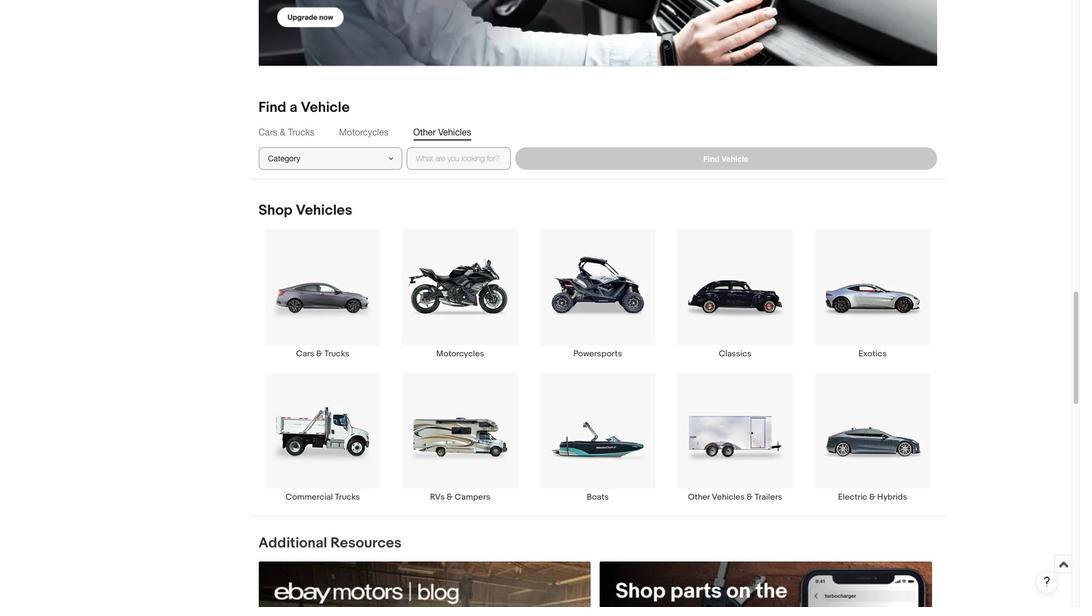 Task type: vqa. For each thing, say whether or not it's contained in the screenshot.
'tab list'
yes



Task type: locate. For each thing, give the bounding box(es) containing it.
0 vertical spatial vehicles
[[438, 127, 472, 138]]

0 horizontal spatial cars
[[259, 127, 278, 138]]

1 horizontal spatial cars
[[296, 349, 315, 360]]

cars & trucks
[[259, 127, 315, 138], [296, 349, 350, 360]]

0 vertical spatial trucks
[[288, 127, 315, 138]]

vehicle inside button
[[722, 154, 749, 164]]

find vehicle button
[[515, 148, 938, 170]]

commercial trucks
[[286, 493, 360, 503]]

1 horizontal spatial vehicles
[[438, 127, 472, 138]]

& inside rvs & campers link
[[447, 493, 453, 503]]

classics link
[[667, 229, 804, 360]]

cars & trucks link
[[254, 229, 392, 360]]

resources
[[331, 535, 402, 553]]

other
[[413, 127, 436, 138], [689, 493, 710, 503]]

find for find a vehicle
[[259, 99, 287, 117]]

vehicle
[[301, 99, 350, 117], [722, 154, 749, 164]]

0 horizontal spatial motorcycles
[[339, 127, 389, 138]]

find for find vehicle
[[704, 154, 720, 164]]

1 horizontal spatial vehicle
[[722, 154, 749, 164]]

0 vertical spatial cars & trucks
[[259, 127, 315, 138]]

tab list containing cars & trucks
[[259, 126, 938, 139]]

&
[[280, 127, 286, 138], [316, 349, 323, 360], [447, 493, 453, 503], [747, 493, 753, 503], [870, 493, 876, 503]]

vehicles inside other vehicles & trailers "link"
[[712, 493, 745, 503]]

0 vertical spatial find
[[259, 99, 287, 117]]

0 vertical spatial cars
[[259, 127, 278, 138]]

0 horizontal spatial find
[[259, 99, 287, 117]]

2 vertical spatial vehicles
[[712, 493, 745, 503]]

1 horizontal spatial other
[[689, 493, 710, 503]]

exotics link
[[804, 229, 942, 360]]

additional resources
[[259, 535, 402, 553]]

other for other vehicles & trailers
[[689, 493, 710, 503]]

vehicles up what are you looking for? text field
[[438, 127, 472, 138]]

0 vertical spatial other
[[413, 127, 436, 138]]

1 vertical spatial vehicles
[[296, 202, 353, 220]]

1 horizontal spatial motorcycles
[[437, 349, 485, 360]]

electric & hybrids link
[[804, 373, 942, 503]]

none text field ebay motors app
[[600, 562, 933, 608]]

1 vertical spatial cars
[[296, 349, 315, 360]]

1 vertical spatial vehicle
[[722, 154, 749, 164]]

find inside button
[[704, 154, 720, 164]]

None text field
[[259, 0, 938, 67], [259, 562, 591, 608], [600, 562, 933, 608], [259, 562, 591, 608]]

cars
[[259, 127, 278, 138], [296, 349, 315, 360]]

vehicles right shop
[[296, 202, 353, 220]]

trucks
[[288, 127, 315, 138], [324, 349, 350, 360], [335, 493, 360, 503]]

1 vertical spatial other
[[689, 493, 710, 503]]

hybrids
[[878, 493, 908, 503]]

1 vertical spatial trucks
[[324, 349, 350, 360]]

find
[[259, 99, 287, 117], [704, 154, 720, 164]]

1 vertical spatial motorcycles
[[437, 349, 485, 360]]

rvs & campers
[[430, 493, 491, 503]]

classics
[[719, 349, 752, 360]]

0 horizontal spatial vehicles
[[296, 202, 353, 220]]

1 horizontal spatial find
[[704, 154, 720, 164]]

vehicles
[[438, 127, 472, 138], [296, 202, 353, 220], [712, 493, 745, 503]]

& inside 'electric & hybrids' link
[[870, 493, 876, 503]]

vehicles left trailers
[[712, 493, 745, 503]]

shop vehicles
[[259, 202, 353, 220]]

2 horizontal spatial vehicles
[[712, 493, 745, 503]]

motorcycles
[[339, 127, 389, 138], [437, 349, 485, 360]]

cars & trucks inside tab list
[[259, 127, 315, 138]]

0 horizontal spatial other
[[413, 127, 436, 138]]

boats link
[[529, 373, 667, 503]]

other inside "link"
[[689, 493, 710, 503]]

other for other vehicles
[[413, 127, 436, 138]]

0 horizontal spatial vehicle
[[301, 99, 350, 117]]

campers
[[455, 493, 491, 503]]

& inside the cars & trucks link
[[316, 349, 323, 360]]

boats
[[587, 493, 609, 503]]

boost your ride with top tech image
[[259, 0, 938, 66]]

tab list
[[259, 126, 938, 139]]

1 vertical spatial find
[[704, 154, 720, 164]]

vehicles for other vehicles
[[438, 127, 472, 138]]

electric
[[839, 493, 868, 503]]



Task type: describe. For each thing, give the bounding box(es) containing it.
other vehicles
[[413, 127, 472, 138]]

ebay motors app image
[[600, 562, 933, 608]]

commercial trucks link
[[254, 373, 392, 503]]

find vehicle
[[704, 154, 749, 164]]

vehicles for shop vehicles
[[296, 202, 353, 220]]

vehicles for other vehicles & trailers
[[712, 493, 745, 503]]

none text field boost your ride with top tech
[[259, 0, 938, 67]]

& for the cars & trucks link
[[316, 349, 323, 360]]

rvs & campers link
[[392, 373, 529, 503]]

What are you looking for? text field
[[407, 148, 511, 170]]

trailers
[[755, 493, 783, 503]]

help, opens dialogs image
[[1042, 577, 1053, 588]]

other vehicles & trailers
[[689, 493, 783, 503]]

find a vehicle
[[259, 99, 350, 117]]

exotics
[[859, 349, 887, 360]]

a
[[290, 99, 298, 117]]

motorcycles link
[[392, 229, 529, 360]]

0 vertical spatial motorcycles
[[339, 127, 389, 138]]

& for rvs & campers link on the left
[[447, 493, 453, 503]]

rvs
[[430, 493, 445, 503]]

cars inside tab list
[[259, 127, 278, 138]]

electric & hybrids
[[839, 493, 908, 503]]

commercial
[[286, 493, 333, 503]]

powersports
[[574, 349, 622, 360]]

shop
[[259, 202, 293, 220]]

other vehicles & trailers link
[[667, 373, 804, 503]]

2 vertical spatial trucks
[[335, 493, 360, 503]]

0 vertical spatial vehicle
[[301, 99, 350, 117]]

cars inside the cars & trucks link
[[296, 349, 315, 360]]

additional
[[259, 535, 327, 553]]

& inside other vehicles & trailers "link"
[[747, 493, 753, 503]]

& for 'electric & hybrids' link
[[870, 493, 876, 503]]

powersports link
[[529, 229, 667, 360]]

1 vertical spatial cars & trucks
[[296, 349, 350, 360]]



